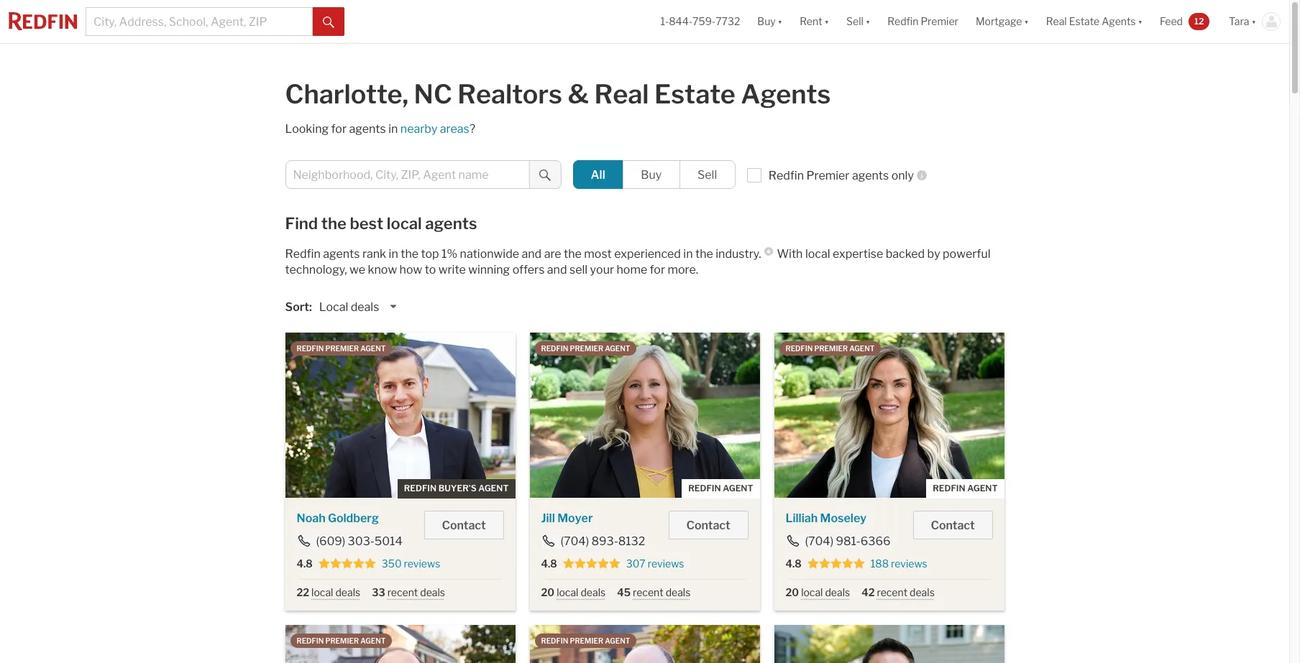 Task type: vqa. For each thing, say whether or not it's contained in the screenshot.
2.70M
no



Task type: locate. For each thing, give the bounding box(es) containing it.
3 ▾ from the left
[[866, 15, 870, 28]]

▾ for tara ▾
[[1252, 15, 1256, 28]]

1 horizontal spatial contact
[[686, 519, 730, 533]]

1 contact button from the left
[[424, 511, 504, 540]]

2 horizontal spatial reviews
[[891, 558, 927, 570]]

rating 4.8 out of 5 element down (704) 893-8132 button
[[563, 558, 620, 571]]

(704) for (704) 981-6366
[[805, 535, 834, 549]]

(609) 303-5014
[[316, 535, 402, 549]]

buy inside radio
[[641, 168, 662, 182]]

for
[[331, 122, 347, 136], [650, 263, 665, 277]]

0 vertical spatial and
[[522, 247, 542, 261]]

feed
[[1160, 15, 1183, 28]]

local right 22
[[311, 587, 333, 599]]

most
[[584, 247, 612, 261]]

mortgage ▾
[[976, 15, 1029, 28]]

20 local deals left 42
[[786, 587, 850, 599]]

1 contact from the left
[[442, 519, 486, 533]]

1 horizontal spatial for
[[650, 263, 665, 277]]

▾ left rent
[[778, 15, 782, 28]]

20 down the (704) 981-6366 button
[[786, 587, 799, 599]]

2 rating 4.8 out of 5 element from the left
[[563, 558, 620, 571]]

893-
[[591, 535, 618, 549]]

how
[[400, 263, 422, 277]]

1%
[[442, 247, 457, 261]]

sell inside radio
[[698, 168, 717, 182]]

2 horizontal spatial 4.8
[[786, 558, 802, 570]]

▾ right rent ▾
[[866, 15, 870, 28]]

in right rank
[[389, 247, 398, 261]]

20 for (704) 981-6366
[[786, 587, 799, 599]]

reviews right 307
[[648, 558, 684, 570]]

1 vertical spatial for
[[650, 263, 665, 277]]

deals right local
[[351, 301, 379, 314]]

for down the experienced
[[650, 263, 665, 277]]

real right &
[[594, 78, 649, 110]]

(609)
[[316, 535, 345, 549]]

0 horizontal spatial real
[[594, 78, 649, 110]]

recent right 42
[[877, 587, 908, 599]]

0 vertical spatial estate
[[1069, 15, 1100, 28]]

local left 45
[[557, 587, 579, 599]]

real inside dropdown button
[[1046, 15, 1067, 28]]

0 vertical spatial for
[[331, 122, 347, 136]]

1 horizontal spatial 4.8
[[541, 558, 557, 570]]

0 vertical spatial real
[[1046, 15, 1067, 28]]

20 local deals left 45
[[541, 587, 606, 599]]

45 recent deals
[[617, 587, 691, 599]]

0 horizontal spatial rating 4.8 out of 5 element
[[318, 558, 376, 571]]

1 horizontal spatial (704)
[[805, 535, 834, 549]]

3 4.8 from the left
[[786, 558, 802, 570]]

agents up the we
[[323, 247, 360, 261]]

2 20 from the left
[[786, 587, 799, 599]]

Sell radio
[[679, 160, 735, 189]]

for right looking
[[331, 122, 347, 136]]

2 vertical spatial redfin
[[285, 247, 321, 261]]

rating 4.8 out of 5 element down (609) 303-5014 button
[[318, 558, 376, 571]]

4.8 down jill
[[541, 558, 557, 570]]

▾ right mortgage
[[1024, 15, 1029, 28]]

1 4.8 from the left
[[297, 558, 313, 570]]

sell right buy radio
[[698, 168, 717, 182]]

local for noah goldberg
[[311, 587, 333, 599]]

recent right 45
[[633, 587, 664, 599]]

2 horizontal spatial recent
[[877, 587, 908, 599]]

local deals
[[319, 301, 379, 314]]

contact button
[[424, 511, 504, 540], [668, 511, 748, 540], [913, 511, 993, 540]]

188
[[871, 558, 889, 570]]

1 horizontal spatial and
[[547, 263, 567, 277]]

3 contact from the left
[[931, 519, 975, 533]]

1 horizontal spatial recent
[[633, 587, 664, 599]]

premier inside button
[[921, 15, 959, 28]]

2 horizontal spatial contact button
[[913, 511, 993, 540]]

0 horizontal spatial reviews
[[404, 558, 440, 570]]

redfin premier agent for goldberg
[[297, 344, 386, 353]]

1 horizontal spatial agents
[[1102, 15, 1136, 28]]

winning
[[468, 263, 510, 277]]

0 horizontal spatial estate
[[654, 78, 735, 110]]

premier for goldberg
[[325, 344, 359, 353]]

0 vertical spatial premier
[[921, 15, 959, 28]]

sell right rent ▾
[[846, 15, 864, 28]]

1 recent from the left
[[387, 587, 418, 599]]

0 horizontal spatial 20
[[541, 587, 555, 599]]

▾ left feed
[[1138, 15, 1143, 28]]

1 20 from the left
[[541, 587, 555, 599]]

2 horizontal spatial redfin
[[888, 15, 919, 28]]

in left nearby
[[388, 122, 398, 136]]

0 horizontal spatial buy
[[641, 168, 662, 182]]

4 ▾ from the left
[[1024, 15, 1029, 28]]

20
[[541, 587, 555, 599], [786, 587, 799, 599]]

3 recent from the left
[[877, 587, 908, 599]]

2 4.8 from the left
[[541, 558, 557, 570]]

0 horizontal spatial redfin
[[285, 247, 321, 261]]

4.8 for (704) 981-6366
[[786, 558, 802, 570]]

sell inside dropdown button
[[846, 15, 864, 28]]

(704) 893-8132 button
[[541, 535, 646, 549]]

deals down 307 reviews
[[666, 587, 691, 599]]

6 ▾ from the left
[[1252, 15, 1256, 28]]

1 vertical spatial sell
[[698, 168, 717, 182]]

rent ▾ button
[[791, 0, 838, 43]]

1 horizontal spatial reviews
[[648, 558, 684, 570]]

▾ right rent
[[825, 15, 829, 28]]

20 local deals for (704) 981-6366
[[786, 587, 850, 599]]

1 horizontal spatial estate
[[1069, 15, 1100, 28]]

agent
[[360, 344, 386, 353], [605, 344, 630, 353], [849, 344, 875, 353], [478, 483, 509, 494], [723, 483, 753, 494], [967, 483, 998, 494], [360, 637, 386, 646], [605, 637, 630, 646]]

and up "offers"
[[522, 247, 542, 261]]

1 vertical spatial estate
[[654, 78, 735, 110]]

estate
[[1069, 15, 1100, 28], [654, 78, 735, 110]]

2 horizontal spatial rating 4.8 out of 5 element
[[807, 558, 865, 571]]

1 vertical spatial premier
[[806, 169, 850, 183]]

0 vertical spatial redfin
[[888, 15, 919, 28]]

(704) for (704) 893-8132
[[561, 535, 589, 549]]

2 recent from the left
[[633, 587, 664, 599]]

redfin agents rank in the top 1% nationwide and are the most experienced in the industry.
[[285, 247, 761, 261]]

0 vertical spatial agents
[[1102, 15, 1136, 28]]

local right with
[[805, 247, 830, 261]]

2 (704) from the left
[[805, 535, 834, 549]]

and inside with local expertise backed by powerful technology, we know how to write winning offers and sell your home for more.
[[547, 263, 567, 277]]

contact for 5014
[[442, 519, 486, 533]]

the
[[321, 214, 346, 233], [401, 247, 419, 261], [564, 247, 582, 261], [695, 247, 713, 261]]

20 down (704) 893-8132 button
[[541, 587, 555, 599]]

estate inside dropdown button
[[1069, 15, 1100, 28]]

4.8 up 22
[[297, 558, 313, 570]]

nationwide
[[460, 247, 519, 261]]

1 vertical spatial submit search image
[[539, 170, 551, 181]]

1 horizontal spatial submit search image
[[539, 170, 551, 181]]

contact button up 188 reviews
[[913, 511, 993, 540]]

agents
[[349, 122, 386, 136], [852, 169, 889, 183], [425, 214, 477, 233], [323, 247, 360, 261]]

option group
[[573, 160, 735, 189]]

rating 4.8 out of 5 element
[[318, 558, 376, 571], [563, 558, 620, 571], [807, 558, 865, 571]]

mortgage ▾ button
[[967, 0, 1038, 43]]

rank
[[362, 247, 386, 261]]

charlotte, nc realtors & real estate agents
[[285, 78, 831, 110]]

(704) down lilliah moseley
[[805, 535, 834, 549]]

redfin for redfin premier agents only
[[769, 169, 804, 183]]

1 20 local deals from the left
[[541, 587, 606, 599]]

0 horizontal spatial contact
[[442, 519, 486, 533]]

350
[[382, 558, 402, 570]]

2 20 local deals from the left
[[786, 587, 850, 599]]

1 redfin agent from the left
[[688, 483, 753, 494]]

photo of peter dorninger image
[[285, 626, 515, 664]]

1 vertical spatial and
[[547, 263, 567, 277]]

real right mortgage ▾ at the top
[[1046, 15, 1067, 28]]

nearby areas link
[[400, 122, 469, 136]]

reviews for (704) 893-8132
[[648, 558, 684, 570]]

1 horizontal spatial buy
[[757, 15, 776, 28]]

redfin for redfin agents rank in the top 1% nationwide and are the most experienced in the industry.
[[285, 247, 321, 261]]

recent for (704) 981-6366
[[877, 587, 908, 599]]

1 horizontal spatial redfin
[[769, 169, 804, 183]]

mortgage
[[976, 15, 1022, 28]]

and
[[522, 247, 542, 261], [547, 263, 567, 277]]

22 local deals
[[297, 587, 360, 599]]

nc
[[414, 78, 452, 110]]

4.8 down 'lilliah'
[[786, 558, 802, 570]]

3 rating 4.8 out of 5 element from the left
[[807, 558, 865, 571]]

the up sell
[[564, 247, 582, 261]]

0 horizontal spatial (704)
[[561, 535, 589, 549]]

in for agents
[[388, 122, 398, 136]]

1 vertical spatial buy
[[641, 168, 662, 182]]

buy ▾ button
[[749, 0, 791, 43]]

redfin inside button
[[888, 15, 919, 28]]

▾
[[778, 15, 782, 28], [825, 15, 829, 28], [866, 15, 870, 28], [1024, 15, 1029, 28], [1138, 15, 1143, 28], [1252, 15, 1256, 28]]

agents inside real estate agents ▾ link
[[1102, 15, 1136, 28]]

3 reviews from the left
[[891, 558, 927, 570]]

for inside with local expertise backed by powerful technology, we know how to write winning offers and sell your home for more.
[[650, 263, 665, 277]]

45
[[617, 587, 631, 599]]

0 horizontal spatial recent
[[387, 587, 418, 599]]

local
[[387, 214, 422, 233], [805, 247, 830, 261], [311, 587, 333, 599], [557, 587, 579, 599], [801, 587, 823, 599]]

premier
[[325, 344, 359, 353], [570, 344, 603, 353], [814, 344, 848, 353], [325, 637, 359, 646], [570, 637, 603, 646]]

0 horizontal spatial sell
[[698, 168, 717, 182]]

rating 4.8 out of 5 element down the (704) 981-6366 button
[[807, 558, 865, 571]]

1 horizontal spatial redfin agent
[[933, 483, 998, 494]]

and down the are on the left top of the page
[[547, 263, 567, 277]]

lilliah moseley link
[[786, 512, 867, 526]]

1 horizontal spatial contact button
[[668, 511, 748, 540]]

2 contact from the left
[[686, 519, 730, 533]]

0 horizontal spatial agents
[[741, 78, 831, 110]]

buyer's
[[438, 483, 477, 494]]

local left 42
[[801, 587, 823, 599]]

1 horizontal spatial premier
[[921, 15, 959, 28]]

buy inside dropdown button
[[757, 15, 776, 28]]

1 horizontal spatial rating 4.8 out of 5 element
[[563, 558, 620, 571]]

contact button down buyer's on the bottom left of the page
[[424, 511, 504, 540]]

1-844-759-7732
[[660, 15, 740, 28]]

buy
[[757, 15, 776, 28], [641, 168, 662, 182]]

0 horizontal spatial redfin agent
[[688, 483, 753, 494]]

recent
[[387, 587, 418, 599], [633, 587, 664, 599], [877, 587, 908, 599]]

buy right 7732
[[757, 15, 776, 28]]

4.8 for (704) 893-8132
[[541, 558, 557, 570]]

buy ▾ button
[[757, 0, 782, 43]]

submit search image
[[323, 16, 334, 28], [539, 170, 551, 181]]

sell ▾ button
[[838, 0, 879, 43]]

6366
[[861, 535, 891, 549]]

noah
[[297, 512, 325, 526]]

20 for (704) 893-8132
[[541, 587, 555, 599]]

▾ for buy ▾
[[778, 15, 782, 28]]

looking
[[285, 122, 329, 136]]

5 ▾ from the left
[[1138, 15, 1143, 28]]

recent right 33
[[387, 587, 418, 599]]

0 horizontal spatial premier
[[806, 169, 850, 183]]

1 ▾ from the left
[[778, 15, 782, 28]]

contact button for (704) 981-6366
[[913, 511, 993, 540]]

buy right all
[[641, 168, 662, 182]]

redfin agent
[[688, 483, 753, 494], [933, 483, 998, 494]]

1 (704) from the left
[[561, 535, 589, 549]]

0 horizontal spatial and
[[522, 247, 542, 261]]

1 reviews from the left
[[404, 558, 440, 570]]

0 vertical spatial buy
[[757, 15, 776, 28]]

2 ▾ from the left
[[825, 15, 829, 28]]

buy for buy ▾
[[757, 15, 776, 28]]

0 vertical spatial sell
[[846, 15, 864, 28]]

4.8 for (609) 303-5014
[[297, 558, 313, 570]]

▾ right tara
[[1252, 15, 1256, 28]]

contact
[[442, 519, 486, 533], [686, 519, 730, 533], [931, 519, 975, 533]]

3 contact button from the left
[[913, 511, 993, 540]]

350 reviews
[[382, 558, 440, 570]]

photo of jon bartholomew image
[[530, 626, 760, 664]]

realtors
[[458, 78, 562, 110]]

844-
[[669, 15, 693, 28]]

contact button up 307 reviews
[[668, 511, 748, 540]]

reviews right 188
[[891, 558, 927, 570]]

0 horizontal spatial contact button
[[424, 511, 504, 540]]

redfin premier
[[888, 15, 959, 28]]

1 horizontal spatial 20 local deals
[[786, 587, 850, 599]]

2 horizontal spatial contact
[[931, 519, 975, 533]]

agents
[[1102, 15, 1136, 28], [741, 78, 831, 110]]

offers
[[512, 263, 545, 277]]

1 rating 4.8 out of 5 element from the left
[[318, 558, 376, 571]]

12
[[1194, 16, 1204, 26]]

(704) down "moyer"
[[561, 535, 589, 549]]

▾ for rent ▾
[[825, 15, 829, 28]]

redfin
[[888, 15, 919, 28], [769, 169, 804, 183], [285, 247, 321, 261]]

powerful
[[943, 247, 991, 261]]

1 horizontal spatial 20
[[786, 587, 799, 599]]

(609) 303-5014 button
[[297, 535, 403, 549]]

1 vertical spatial redfin
[[769, 169, 804, 183]]

2 contact button from the left
[[668, 511, 748, 540]]

jill
[[541, 512, 555, 526]]

1 horizontal spatial sell
[[846, 15, 864, 28]]

deals down 350 reviews
[[420, 587, 445, 599]]

0 horizontal spatial 20 local deals
[[541, 587, 606, 599]]

reviews right the 350
[[404, 558, 440, 570]]

1 horizontal spatial real
[[1046, 15, 1067, 28]]

rating 4.8 out of 5 element for 893-
[[563, 558, 620, 571]]

premier for moseley
[[814, 344, 848, 353]]

redfin agent for (704) 893-8132
[[688, 483, 753, 494]]

2 reviews from the left
[[648, 558, 684, 570]]

tara
[[1229, 15, 1249, 28]]

only
[[891, 169, 914, 183]]

real estate agents ▾ link
[[1046, 0, 1143, 43]]

0 horizontal spatial 4.8
[[297, 558, 313, 570]]

redfin premier agent
[[297, 344, 386, 353], [541, 344, 630, 353], [786, 344, 875, 353], [297, 637, 386, 646], [541, 637, 630, 646]]

sell ▾
[[846, 15, 870, 28]]

redfin buyer's agent
[[404, 483, 509, 494]]

0 vertical spatial submit search image
[[323, 16, 334, 28]]

2 redfin agent from the left
[[933, 483, 998, 494]]

redfin
[[297, 344, 324, 353], [541, 344, 568, 353], [786, 344, 813, 353], [404, 483, 437, 494], [688, 483, 721, 494], [933, 483, 966, 494], [297, 637, 324, 646], [541, 637, 568, 646]]

All radio
[[573, 160, 623, 189]]



Task type: describe. For each thing, give the bounding box(es) containing it.
we
[[349, 263, 365, 277]]

0 horizontal spatial submit search image
[[323, 16, 334, 28]]

contact button for (704) 893-8132
[[668, 511, 748, 540]]

moseley
[[820, 512, 867, 526]]

know
[[368, 263, 397, 277]]

?
[[469, 122, 475, 136]]

1-844-759-7732 link
[[660, 15, 740, 28]]

industry.
[[716, 247, 761, 261]]

photo of lilliah moseley image
[[774, 333, 1004, 498]]

sell for sell ▾
[[846, 15, 864, 28]]

188 reviews
[[871, 558, 927, 570]]

in up more.
[[683, 247, 693, 261]]

best
[[350, 214, 383, 233]]

areas
[[440, 122, 469, 136]]

local for jill moyer
[[557, 587, 579, 599]]

redfin agent for (704) 981-6366
[[933, 483, 998, 494]]

sell for sell
[[698, 168, 717, 182]]

(704) 893-8132
[[561, 535, 645, 549]]

deals down 188 reviews
[[910, 587, 935, 599]]

disclaimer image
[[764, 247, 773, 256]]

all
[[591, 168, 605, 182]]

technology,
[[285, 263, 347, 277]]

agents up 1%
[[425, 214, 477, 233]]

photo of noah goldberg image
[[285, 333, 515, 498]]

Neighborhood, City, ZIP, Agent name search field
[[285, 160, 530, 189]]

local
[[319, 301, 348, 314]]

by
[[927, 247, 940, 261]]

redfin for redfin premier
[[888, 15, 919, 28]]

home
[[617, 263, 647, 277]]

307 reviews
[[626, 558, 684, 570]]

find
[[285, 214, 318, 233]]

contact for 6366
[[931, 519, 975, 533]]

buy ▾
[[757, 15, 782, 28]]

backed
[[886, 247, 925, 261]]

the up more.
[[695, 247, 713, 261]]

redfin premier agent for moyer
[[541, 344, 630, 353]]

option group containing all
[[573, 160, 735, 189]]

in for rank
[[389, 247, 398, 261]]

jill moyer link
[[541, 512, 593, 526]]

(704) 981-6366 button
[[786, 535, 891, 549]]

local inside with local expertise backed by powerful technology, we know how to write winning offers and sell your home for more.
[[805, 247, 830, 261]]

recent for (609) 303-5014
[[387, 587, 418, 599]]

are
[[544, 247, 561, 261]]

759-
[[693, 15, 716, 28]]

agents down charlotte,
[[349, 122, 386, 136]]

premier for redfin premier agents only
[[806, 169, 850, 183]]

jill moyer
[[541, 512, 593, 526]]

with local expertise backed by powerful technology, we know how to write winning offers and sell your home for more.
[[285, 247, 991, 277]]

rent ▾
[[800, 15, 829, 28]]

contact for 8132
[[686, 519, 730, 533]]

local right best
[[387, 214, 422, 233]]

981-
[[836, 535, 861, 549]]

real estate agents ▾
[[1046, 15, 1143, 28]]

▾ for sell ▾
[[866, 15, 870, 28]]

deals left 45
[[581, 587, 606, 599]]

307
[[626, 558, 646, 570]]

22
[[297, 587, 309, 599]]

0 horizontal spatial for
[[331, 122, 347, 136]]

20 local deals for (704) 893-8132
[[541, 587, 606, 599]]

deals left 33
[[335, 587, 360, 599]]

deals left 42
[[825, 587, 850, 599]]

looking for agents in nearby areas ?
[[285, 122, 475, 136]]

photo of jill moyer image
[[530, 333, 760, 498]]

photo of stephen passarelli image
[[774, 626, 1004, 664]]

more.
[[668, 263, 698, 277]]

experienced
[[614, 247, 681, 261]]

8132
[[618, 535, 645, 549]]

redfin premier agents only
[[769, 169, 914, 183]]

contact button for (609) 303-5014
[[424, 511, 504, 540]]

goldberg
[[328, 512, 379, 526]]

top
[[421, 247, 439, 261]]

7732
[[716, 15, 740, 28]]

find the best local agents
[[285, 214, 477, 233]]

real estate agents ▾ button
[[1038, 0, 1151, 43]]

charlotte,
[[285, 78, 409, 110]]

sell ▾ button
[[846, 0, 870, 43]]

303-
[[348, 535, 375, 549]]

rating 4.8 out of 5 element for 303-
[[318, 558, 376, 571]]

33
[[372, 587, 385, 599]]

Buy radio
[[623, 160, 680, 189]]

premier for redfin premier
[[921, 15, 959, 28]]

rating 4.8 out of 5 element for 981-
[[807, 558, 865, 571]]

33 recent deals
[[372, 587, 445, 599]]

sort:
[[285, 300, 312, 314]]

expertise
[[833, 247, 883, 261]]

mortgage ▾ button
[[976, 0, 1029, 43]]

local for lilliah moseley
[[801, 587, 823, 599]]

with
[[777, 247, 803, 261]]

42 recent deals
[[862, 587, 935, 599]]

(704) 981-6366
[[805, 535, 891, 549]]

tara ▾
[[1229, 15, 1256, 28]]

the up how
[[401, 247, 419, 261]]

sell
[[570, 263, 588, 277]]

your
[[590, 263, 614, 277]]

agents left only
[[852, 169, 889, 183]]

▾ for mortgage ▾
[[1024, 15, 1029, 28]]

rent ▾ button
[[800, 0, 829, 43]]

reviews for (609) 303-5014
[[404, 558, 440, 570]]

1 vertical spatial agents
[[741, 78, 831, 110]]

premier for moyer
[[570, 344, 603, 353]]

1 vertical spatial real
[[594, 78, 649, 110]]

reviews for (704) 981-6366
[[891, 558, 927, 570]]

the right find
[[321, 214, 346, 233]]

42
[[862, 587, 875, 599]]

lilliah moseley
[[786, 512, 867, 526]]

recent for (704) 893-8132
[[633, 587, 664, 599]]

rent
[[800, 15, 822, 28]]

write
[[438, 263, 466, 277]]

to
[[425, 263, 436, 277]]

buy for buy
[[641, 168, 662, 182]]

noah goldberg
[[297, 512, 379, 526]]

redfin premier agent for moseley
[[786, 344, 875, 353]]

redfin premier button
[[879, 0, 967, 43]]

City, Address, School, Agent, ZIP search field
[[86, 7, 313, 36]]

lilliah
[[786, 512, 818, 526]]



